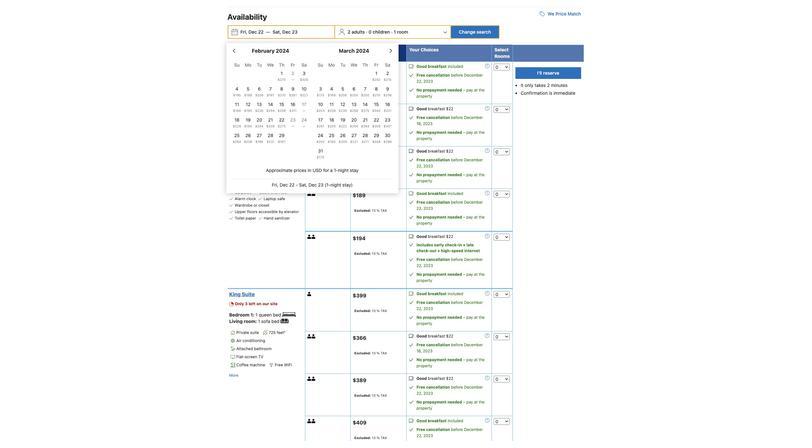 Task type: locate. For each thing, give the bounding box(es) containing it.
we left match
[[548, 11, 555, 17]]

–
[[463, 88, 466, 93], [463, 130, 466, 135], [463, 173, 466, 178], [463, 215, 466, 220], [463, 272, 466, 277], [463, 315, 466, 320], [463, 358, 466, 363], [463, 400, 466, 405]]

more details on meals and payment options image for $366
[[485, 334, 490, 338]]

excluded: down $189
[[354, 209, 371, 213]]

2 up "is"
[[547, 83, 550, 88]]

0 horizontal spatial 21
[[268, 117, 273, 123]]

breakfast for $159
[[428, 107, 445, 111]]

1 vertical spatial $205
[[328, 124, 336, 128]]

0 vertical spatial toilet
[[283, 132, 293, 137]]

toilet up the towels
[[283, 132, 293, 137]]

+
[[463, 243, 466, 248], [438, 249, 440, 254]]

2 February 2024 checkbox
[[287, 70, 299, 85]]

$206 inside the 5 march 2024 option
[[339, 93, 347, 97]]

4 inside 4 $169
[[330, 86, 333, 92]]

coffee for private
[[236, 363, 249, 368]]

1 vertical spatial 17
[[318, 117, 323, 123]]

0 horizontal spatial 18
[[235, 117, 239, 123]]

the
[[479, 88, 485, 93], [479, 130, 485, 135], [277, 145, 283, 150], [479, 173, 485, 178], [479, 215, 485, 220], [479, 272, 485, 277], [479, 315, 485, 320], [479, 358, 485, 363], [479, 400, 485, 405]]

1 machine from the top
[[250, 119, 265, 124]]

21 for 21 $264
[[363, 117, 368, 123]]

22 $275
[[278, 117, 286, 128]]

0 horizontal spatial tu
[[257, 62, 262, 68]]

7 March 2024 checkbox
[[360, 86, 371, 100]]

no prepayment needed for 1st more details on meals and payment options icon from the top of the page
[[417, 88, 462, 93]]

$205 inside 18 march 2024 'option'
[[328, 124, 336, 128]]

7 February 2024 checkbox
[[265, 86, 276, 100]]

$206 inside 26 february 2024 checkbox
[[244, 140, 252, 144]]

1 vertical spatial 10
[[318, 102, 323, 107]]

3 inside '3 $300'
[[303, 71, 306, 76]]

$170
[[317, 93, 324, 97]]

0 horizontal spatial mo
[[245, 62, 251, 68]]

$258 left $311
[[278, 109, 286, 113]]

2 bathroom from the top
[[254, 347, 272, 352]]

private suite
[[236, 331, 259, 336]]

2 good breakfast included from the top
[[417, 191, 463, 196]]

1 tu from the left
[[257, 62, 262, 68]]

0 horizontal spatial 29
[[279, 133, 285, 138]]

9 down 2 february 2024 checkbox
[[292, 86, 294, 92]]

0 vertical spatial $275
[[361, 109, 369, 113]]

tu down february
[[257, 62, 262, 68]]

12 for 12 $236
[[341, 102, 345, 107]]

23 February 2024 checkbox
[[287, 117, 299, 131]]

dec down approximate prices in usd for a 1-night stay
[[309, 182, 317, 188]]

22 down 15 february 2024 checkbox
[[279, 117, 284, 123]]

17 inside 17 $261
[[318, 117, 323, 123]]

fr up 1 $242
[[374, 62, 379, 68]]

type
[[244, 47, 255, 52]]

select
[[495, 47, 509, 52]]

0 horizontal spatial 20 $254
[[255, 117, 264, 128]]

11 inside "11 $184"
[[235, 102, 239, 107]]

price left match
[[556, 11, 567, 17]]

5 22, from the top
[[417, 307, 422, 312]]

0 horizontal spatial 11
[[235, 102, 239, 107]]

0 vertical spatial king
[[229, 64, 241, 70]]

0 horizontal spatial 9
[[292, 86, 294, 92]]

before for $389's more details on meals and payment options image
[[451, 385, 463, 390]]

3 March 2024 checkbox
[[315, 86, 326, 100]]

0 horizontal spatial 25
[[234, 133, 240, 138]]

air conditioning
[[236, 95, 265, 100], [236, 339, 265, 344]]

$195 down the 1 room
[[233, 93, 241, 97]]

2 inside it only takes 2 minutes confirmation is immediate
[[547, 83, 550, 88]]

1 horizontal spatial 2024
[[356, 48, 369, 54]]

23 inside the 23 $307
[[385, 117, 390, 123]]

1 horizontal spatial $197
[[278, 140, 286, 144]]

$206 left $236
[[328, 109, 336, 113]]

22 inside 22 $275
[[279, 117, 284, 123]]

0 horizontal spatial $275
[[278, 124, 286, 128]]

$261 inside '9 february 2024' checkbox
[[289, 93, 297, 97]]

19 inside 19 $222
[[341, 117, 345, 123]]

tv for 356
[[258, 111, 263, 116]]

20 for 20 march 2024 checkbox
[[351, 117, 357, 123]]

$275 for 14
[[361, 109, 369, 113]]

fri, for fri, dec 22 — sat, dec 23
[[240, 29, 247, 35]]

20 $254 inside 20 february 2024 option
[[255, 117, 264, 128]]

2 11 from the left
[[330, 102, 334, 107]]

coffee for 1
[[236, 119, 249, 124]]

8 excluded: 13 % tax from the top
[[354, 437, 387, 440]]

tu for february
[[257, 62, 262, 68]]

7 no from the top
[[417, 358, 422, 363]]

1 vertical spatial $261
[[317, 124, 324, 128]]

more details on meals and payment options image for $389
[[485, 376, 490, 381]]

number
[[308, 47, 326, 52]]

2 inside the 2 —
[[292, 71, 294, 76]]

2 horizontal spatial $206
[[339, 93, 347, 97]]

14 $254
[[266, 102, 275, 113]]

$210 inside 8 february 2024 option
[[278, 93, 286, 97]]

1 16 from the left
[[291, 102, 295, 107]]

$261 left 18 march 2024 'option'
[[317, 124, 324, 128]]

0 horizontal spatial price
[[382, 47, 394, 52]]

19
[[246, 117, 251, 123], [341, 117, 345, 123]]

11 inside "11 $206"
[[330, 102, 334, 107]]

0 vertical spatial 17
[[302, 102, 306, 107]]

6 excluded: 13 % tax from the top
[[354, 352, 387, 356]]

26 inside 26 $206
[[245, 133, 251, 138]]

22,
[[417, 79, 422, 84], [417, 164, 422, 169], [417, 206, 422, 211], [417, 264, 422, 269], [417, 307, 422, 312], [417, 392, 422, 396], [417, 434, 422, 439]]

2 18, from the top
[[417, 349, 422, 354]]

attached bathroom down suite
[[236, 347, 272, 352]]

8 $210 inside 8 february 2024 option
[[278, 86, 286, 97]]

1 inside 1 $242
[[376, 71, 378, 76]]

11 $184
[[233, 102, 241, 113]]

price right today's
[[382, 47, 394, 52]]

it only takes 2 minutes confirmation is immediate
[[521, 83, 576, 96]]

16 February 2024 checkbox
[[287, 101, 299, 116]]

5 up the $188
[[247, 86, 250, 92]]

26 inside "26 $209"
[[340, 133, 346, 138]]

14 inside 14 $254
[[268, 102, 273, 107]]

$210 inside the 8 march 2024 checkbox
[[373, 93, 380, 97]]

occupancy image for $409
[[307, 420, 312, 424]]

needed
[[448, 88, 462, 93], [448, 130, 462, 135], [448, 173, 462, 178], [448, 215, 462, 220], [448, 272, 462, 277], [448, 315, 462, 320], [448, 358, 462, 363], [448, 400, 462, 405]]

occupancy image for $389
[[312, 377, 316, 382]]

4 $22 from the top
[[446, 334, 453, 339]]

0 horizontal spatial 19
[[246, 117, 251, 123]]

check- down includes
[[417, 249, 430, 254]]

2 before from the top
[[451, 115, 463, 120]]

25 down 18 march 2024 'option'
[[329, 133, 334, 138]]

7 breakfast from the top
[[428, 334, 445, 339]]

18,
[[417, 121, 422, 126], [417, 349, 422, 354]]

1 air from the top
[[236, 95, 241, 100]]

1 horizontal spatial toilet
[[283, 132, 293, 137]]

needed for 1st more details on meals and payment options icon from the top of the page
[[448, 88, 462, 93]]

18 down "11 march 2024" option
[[329, 117, 334, 123]]

occupancy image for $366
[[307, 335, 312, 339]]

4 inside 4 $195
[[236, 86, 238, 92]]

1 attached bathroom from the top
[[236, 103, 272, 108]]

4 good from the top
[[417, 191, 427, 196]]

28 for 28 $231
[[268, 133, 273, 138]]

27 for 27 $221
[[352, 133, 357, 138]]

2 16 from the left
[[385, 102, 390, 107]]

1 horizontal spatial feet²
[[277, 331, 285, 336]]

$206 inside "11 march 2024" option
[[328, 109, 336, 113]]

february 2024
[[252, 48, 289, 54]]

0 horizontal spatial $261
[[289, 93, 297, 97]]

before december 22, 2023
[[417, 73, 483, 84], [417, 158, 483, 169], [417, 200, 483, 211], [417, 258, 483, 269], [417, 301, 483, 312], [417, 385, 483, 396], [417, 428, 483, 439]]

5 inside 5 $188
[[247, 86, 250, 92]]

2 december from the top
[[464, 115, 483, 120]]

the for second more details on meals and payment options icon from the bottom
[[479, 315, 485, 320]]

0 vertical spatial machine
[[250, 119, 265, 124]]

356
[[258, 87, 266, 92]]

fri, for fri, dec 22 - sat, dec 23 (1-night stay)
[[272, 182, 279, 188]]

sa
[[302, 62, 307, 68], [385, 62, 390, 68]]

9 inside 9 $261
[[292, 86, 294, 92]]

we down the march 2024 at the top of the page
[[351, 62, 357, 68]]

2 – from the top
[[463, 130, 466, 135]]

$236
[[339, 109, 347, 113]]

18 February 2024 checkbox
[[231, 117, 243, 131]]

flat-screen tv down private suite
[[236, 355, 263, 360]]

1 horizontal spatial 10
[[318, 102, 323, 107]]

1 horizontal spatial $206
[[328, 109, 336, 113]]

3 included from the top
[[448, 292, 463, 297]]

5 excluded: from the top
[[354, 252, 371, 256]]

10 inside 10 $203
[[318, 102, 323, 107]]

hand
[[264, 216, 273, 221]]

20 inside checkbox
[[351, 117, 357, 123]]

28 inside 28 $211
[[363, 133, 368, 138]]

2 8 $210 from the left
[[373, 86, 380, 97]]

+ right out
[[438, 249, 440, 254]]

no for second more details on meals and payment options icon from the bottom
[[417, 315, 422, 320]]

% for $194
[[377, 252, 380, 256]]

— inside 17 —
[[303, 109, 306, 113]]

$190 inside 25 march 2024 'checkbox'
[[328, 140, 336, 144]]

$258 right $236
[[350, 109, 358, 113]]

check- up high-
[[445, 243, 459, 248]]

excluded: up 7 $205
[[354, 82, 371, 85]]

6 for 6 $200
[[353, 86, 356, 92]]

11 for 11 $184
[[235, 102, 239, 107]]

flat- up 18 $228
[[236, 111, 245, 116]]

0 horizontal spatial 24
[[301, 117, 307, 123]]

16 up $321
[[385, 102, 390, 107]]

1 vertical spatial attached bathroom
[[236, 347, 272, 352]]

$210 for the 8 march 2024 checkbox
[[373, 93, 380, 97]]

includes
[[417, 243, 433, 248]]

bathroom down suite
[[254, 347, 272, 352]]

2 coffee from the top
[[236, 363, 249, 368]]

more details on meals and payment options image
[[485, 234, 490, 239], [485, 334, 490, 338], [485, 376, 490, 381]]

3 – pay at the property from the top
[[417, 173, 485, 184]]

—
[[266, 29, 270, 35], [292, 78, 294, 82], [303, 109, 306, 113], [292, 124, 294, 128], [303, 124, 306, 128]]

1 4 from the left
[[236, 86, 238, 92]]

$22 for $389
[[446, 377, 453, 382]]

1 horizontal spatial 20
[[351, 117, 357, 123]]

22, for 1st more details on meals and payment options icon from the top of the page
[[417, 79, 422, 84]]

8 $210 for the 8 march 2024 checkbox
[[373, 86, 380, 97]]

$210 for 8 february 2024 option
[[278, 93, 286, 97]]

occupancy image
[[307, 65, 312, 69], [312, 192, 316, 196], [307, 292, 312, 297], [312, 335, 316, 339], [312, 377, 316, 382], [312, 420, 316, 424]]

0 horizontal spatial $206
[[244, 140, 252, 144]]

excluded: down "$211"
[[354, 166, 371, 170]]

2 tax from the top
[[381, 124, 387, 128]]

1 vertical spatial flat-
[[236, 355, 245, 360]]

1 excluded: 13 % tax from the top
[[354, 82, 387, 85]]

— right 23 february 2024 checkbox
[[303, 124, 306, 128]]

0 vertical spatial clock
[[278, 184, 288, 188]]

2 12 from the left
[[341, 102, 345, 107]]

%
[[377, 82, 380, 85], [377, 124, 380, 128], [377, 209, 380, 213], [377, 252, 380, 256], [377, 309, 380, 313], [377, 352, 380, 356], [377, 394, 380, 398], [377, 437, 380, 440]]

excluded: down $409
[[354, 437, 371, 440]]

$197 down 356 feet²
[[267, 93, 274, 97]]

occupancy image for $366
[[312, 335, 316, 339]]

bed down 1 queen bed
[[272, 319, 280, 324]]

su
[[234, 62, 240, 68], [318, 62, 323, 68]]

24 inside 24 $202
[[318, 133, 323, 138]]

$222
[[339, 124, 347, 128]]

1 vertical spatial room
[[239, 87, 249, 92]]

8 March 2024 checkbox
[[371, 86, 382, 100]]

2 horizontal spatial we
[[548, 11, 555, 17]]

1 no prepayment needed from the top
[[417, 88, 462, 93]]

0 horizontal spatial $254
[[255, 124, 264, 128]]

2 th from the left
[[363, 62, 368, 68]]

wardrobe or closet
[[235, 203, 270, 208]]

30
[[385, 133, 391, 138]]

2 left adults
[[348, 29, 351, 35]]

22, for third more details on meals and payment options icon from the top of the page
[[417, 164, 422, 169]]

tv up 20 february 2024 option
[[258, 111, 263, 116]]

1 mo from the left
[[245, 62, 251, 68]]

1 horizontal spatial price
[[556, 11, 567, 17]]

7 inside 7 $205
[[364, 86, 367, 92]]

1 horizontal spatial 24
[[318, 133, 323, 138]]

0 vertical spatial sat,
[[273, 29, 281, 35]]

good for $159
[[417, 107, 427, 111]]

$258 inside 13 march 2024 "checkbox"
[[350, 109, 358, 113]]

1 vertical spatial coffee machine
[[236, 363, 265, 368]]

24 for 24 —
[[301, 117, 307, 123]]

1 26 from the left
[[245, 133, 251, 138]]

1 horizontal spatial room
[[397, 29, 408, 35]]

0 horizontal spatial 26
[[245, 133, 251, 138]]

18 inside 18 $205
[[329, 117, 334, 123]]

13 for $366
[[372, 352, 376, 356]]

more details on meals and payment options image
[[485, 64, 490, 68], [485, 106, 490, 111], [485, 149, 490, 153], [485, 191, 490, 196], [485, 292, 490, 296], [485, 419, 490, 423]]

1 horizontal spatial mo
[[328, 62, 335, 68]]

11 up $184
[[235, 102, 239, 107]]

3 excluded: from the top
[[354, 166, 371, 170]]

machine
[[250, 119, 265, 124], [250, 363, 265, 368]]

17 for 17 —
[[302, 102, 306, 107]]

0 vertical spatial $205
[[361, 93, 369, 97]]

$205 inside 7 march 2024 option
[[361, 93, 369, 97]]

— inside "23 —"
[[292, 124, 294, 128]]

23 March 2024 checkbox
[[382, 117, 393, 131]]

– for $366 more details on meals and payment options image
[[463, 358, 466, 363]]

$254 for 17
[[350, 124, 358, 128]]

$197 for 7
[[267, 93, 274, 97]]

7 pay from the top
[[467, 358, 473, 363]]

2 21 from the left
[[363, 117, 368, 123]]

$258 inside 15 february 2024 checkbox
[[278, 109, 286, 113]]

0 horizontal spatial 14
[[268, 102, 273, 107]]

2 air from the top
[[236, 339, 241, 344]]

2 2024 from the left
[[356, 48, 369, 54]]

excluded: 13 % tax
[[354, 82, 387, 85], [354, 124, 387, 128], [354, 209, 387, 213], [354, 252, 387, 256], [354, 309, 387, 313], [354, 352, 387, 356], [354, 394, 387, 398], [354, 437, 387, 440]]

3 for 3 $300
[[303, 71, 306, 76]]

1 excluded: from the top
[[354, 82, 371, 85]]

20 $254 inside 20 march 2024 checkbox
[[350, 117, 358, 128]]

2 flat- from the top
[[236, 355, 245, 360]]

— up february 2024
[[266, 29, 270, 35]]

12 inside 12 $190
[[246, 102, 251, 107]]

1 inside "1 $270"
[[281, 71, 283, 76]]

16 March 2024 checkbox
[[382, 101, 393, 116]]

0 horizontal spatial check-
[[417, 249, 430, 254]]

21 inside 21 $339
[[268, 117, 273, 123]]

screen up 19 $195
[[245, 111, 257, 116]]

15 inside 15 $342
[[374, 102, 379, 107]]

1 vertical spatial air conditioning
[[236, 339, 265, 344]]

2 air conditioning from the top
[[236, 339, 265, 344]]

excluded: 13 % tax for $409
[[354, 437, 387, 440]]

$195 inside 4 february 2024 option
[[233, 93, 241, 97]]

6 inside 6 $208
[[258, 86, 261, 92]]

your choices
[[410, 47, 439, 52]]

1 vertical spatial coffee
[[236, 363, 249, 368]]

0 vertical spatial or
[[250, 138, 254, 143]]

1 horizontal spatial $275
[[361, 109, 369, 113]]

1 for 1 queen bed
[[256, 313, 258, 318]]

14 inside 14 $275
[[363, 102, 368, 107]]

clock down ipod in the left of the page
[[278, 184, 288, 188]]

0 horizontal spatial $195
[[233, 93, 241, 97]]

0 horizontal spatial 20
[[257, 117, 262, 123]]

25 inside 25 $260
[[234, 133, 240, 138]]

24 —
[[301, 117, 307, 128]]

1 vertical spatial fri,
[[272, 182, 279, 188]]

free wifi
[[275, 119, 292, 124], [275, 363, 292, 368]]

3 inside 3 $170
[[319, 86, 322, 92]]

8
[[280, 86, 283, 92], [375, 86, 378, 92]]

11 down $169
[[330, 102, 334, 107]]

2 horizontal spatial 3
[[319, 86, 322, 92]]

27 up $196
[[257, 133, 262, 138]]

1 vertical spatial price
[[382, 47, 394, 52]]

safe
[[267, 132, 275, 137]]

1 vertical spatial king
[[229, 292, 241, 298]]

— inside 2 february 2024 checkbox
[[292, 78, 294, 82]]

1 horizontal spatial 12
[[341, 102, 345, 107]]

6 up $208
[[258, 86, 261, 92]]

7
[[269, 86, 272, 92], [364, 86, 367, 92]]

3 $22 from the top
[[446, 235, 453, 239]]

1 left queen at the left bottom of page
[[256, 313, 258, 318]]

0 vertical spatial coffee
[[236, 119, 249, 124]]

2 more details on meals and payment options image from the top
[[485, 334, 490, 338]]

13 March 2024 checkbox
[[349, 101, 360, 116]]

19 for 19 $222
[[341, 117, 345, 123]]

10 inside "10 $227"
[[302, 86, 307, 92]]

occupancy image for $189
[[307, 192, 312, 196]]

$275
[[361, 109, 369, 113], [278, 124, 286, 128]]

14 for 14 $254
[[268, 102, 273, 107]]

room left type on the top of page
[[230, 47, 243, 52]]

$306
[[372, 124, 381, 128]]

15 February 2024 checkbox
[[276, 101, 287, 116]]

28 inside 28 $231
[[268, 133, 273, 138]]

4 22, from the top
[[417, 264, 422, 269]]

$275 inside 14 march 2024 checkbox
[[361, 109, 369, 113]]

27 inside '27 $221'
[[352, 133, 357, 138]]

+ left "late"
[[463, 243, 466, 248]]

20 for 20 february 2024 option
[[257, 117, 262, 123]]

$275 right $339
[[278, 124, 286, 128]]

13 inside 13 $258
[[352, 102, 357, 107]]

18 for 18 $228
[[235, 117, 239, 123]]

8 needed from the top
[[448, 400, 462, 405]]

2 7 from the left
[[364, 86, 367, 92]]

7 no prepayment needed from the top
[[417, 358, 462, 363]]

23
[[292, 29, 298, 35], [290, 117, 296, 123], [385, 117, 390, 123], [318, 182, 324, 188]]

22 February 2024 checkbox
[[276, 117, 287, 131]]

8 inside 8 february 2024 option
[[280, 86, 283, 92]]

0 vertical spatial 3
[[303, 71, 306, 76]]

1 horizontal spatial 18
[[329, 117, 334, 123]]

grid
[[231, 59, 310, 147], [315, 59, 393, 162]]

2023 for $366 more details on meals and payment options image
[[423, 349, 433, 354]]

approximate prices in usd for a 1-night stay
[[266, 168, 359, 173]]

2023
[[424, 79, 433, 84], [423, 121, 433, 126], [424, 164, 433, 169], [424, 206, 433, 211], [424, 264, 433, 269], [424, 307, 433, 312], [423, 349, 433, 354], [424, 392, 433, 396], [424, 434, 433, 439]]

3 prepayment from the top
[[423, 173, 447, 178]]

21 for 21 $339
[[268, 117, 273, 123]]

$261 inside '17 march 2024' checkbox
[[317, 124, 324, 128]]

occupancy image
[[307, 192, 312, 196], [307, 235, 312, 239], [312, 235, 316, 239], [307, 335, 312, 339], [307, 377, 312, 382], [307, 420, 312, 424]]

1 vertical spatial bathroom
[[254, 347, 272, 352]]

7 22, from the top
[[417, 434, 422, 439]]

flat- for 1
[[236, 111, 245, 116]]

$205 right $200
[[361, 93, 369, 97]]

16 inside 16 $321
[[385, 102, 390, 107]]

0 vertical spatial coffee machine
[[236, 119, 265, 124]]

king down room type
[[229, 64, 241, 70]]

before for 1st more details on meals and payment options icon from the top of the page
[[451, 73, 463, 78]]

21 inside 21 $264
[[363, 117, 368, 123]]

1 wifi from the top
[[284, 119, 292, 124]]

room(s)
[[264, 171, 279, 175]]

0 vertical spatial room
[[230, 47, 243, 52]]

17 for 17 $261
[[318, 117, 323, 123]]

air down the 1 room
[[236, 95, 241, 100]]

0 vertical spatial $195
[[233, 93, 241, 97]]

$197
[[267, 93, 274, 97], [278, 140, 286, 144]]

2 tu from the left
[[340, 62, 346, 68]]

0 horizontal spatial su
[[234, 62, 240, 68]]

1 12 from the left
[[246, 102, 251, 107]]

king room
[[229, 64, 256, 70]]

0 horizontal spatial 12
[[246, 102, 251, 107]]

17 down the $227
[[302, 102, 306, 107]]

before december 18, 2023 for $159
[[417, 115, 483, 126]]

air conditioning for room
[[236, 95, 265, 100]]

15 inside the 15 $258
[[279, 102, 284, 107]]

10 up $203
[[318, 102, 323, 107]]

attached up $184
[[236, 103, 253, 108]]

1 horizontal spatial 25
[[329, 133, 334, 138]]

2 grid from the left
[[315, 59, 393, 162]]

29 right safe on the top
[[279, 133, 285, 138]]

1 horizontal spatial th
[[363, 62, 368, 68]]

1 horizontal spatial 17
[[318, 117, 323, 123]]

6 up $200
[[353, 86, 356, 92]]

9 cancellation from the top
[[426, 428, 450, 433]]

check-
[[445, 243, 459, 248], [417, 249, 430, 254]]

16 inside 16 $311
[[291, 102, 295, 107]]

2 March 2024 checkbox
[[382, 70, 393, 85]]

the for 1st more details on meals and payment options icon from the top of the page
[[479, 88, 485, 93]]

screen for room
[[245, 111, 257, 116]]

1 27 from the left
[[257, 133, 262, 138]]

2 $258 from the left
[[350, 109, 358, 113]]

1 good breakfast $22 from the top
[[417, 107, 453, 111]]

prepayment
[[423, 88, 447, 93], [423, 130, 447, 135], [423, 173, 447, 178], [423, 215, 447, 220], [423, 272, 447, 277], [423, 315, 447, 320], [423, 358, 447, 363], [423, 400, 447, 405]]

4 before december 22, 2023 from the top
[[417, 258, 483, 269]]

27
[[257, 133, 262, 138], [352, 133, 357, 138]]

0 vertical spatial bathroom
[[254, 103, 272, 108]]

1 attached from the top
[[236, 103, 253, 108]]

17 inside option
[[302, 102, 306, 107]]

1 horizontal spatial $195
[[244, 124, 252, 128]]

25 inside 25 $190
[[329, 133, 334, 138]]

sat,
[[273, 29, 281, 35], [299, 182, 307, 188]]

fri, down availability
[[240, 29, 247, 35]]

1 horizontal spatial 14
[[363, 102, 368, 107]]

2 for 2 —
[[292, 71, 294, 76]]

cable
[[259, 190, 270, 195]]

2024 for february 2024
[[276, 48, 289, 54]]

6 $208
[[255, 86, 264, 97]]

17 February 2024 checkbox
[[299, 101, 310, 116]]

sat, for —
[[273, 29, 281, 35]]

$275 inside 22 february 2024 checkbox
[[278, 124, 286, 128]]

1 horizontal spatial 7
[[364, 86, 367, 92]]

16 up $311
[[291, 102, 295, 107]]

2024 right "march"
[[356, 48, 369, 54]]

no for 1st more details on meals and payment options icon from the top of the page
[[417, 88, 422, 93]]

2 inside dropdown button
[[348, 29, 351, 35]]

$210 inside 2 march 2024 checkbox
[[384, 78, 392, 82]]

tax
[[381, 82, 387, 85], [381, 124, 387, 128], [381, 209, 387, 213], [381, 252, 387, 256], [381, 309, 387, 313], [381, 352, 387, 356], [381, 394, 387, 398], [381, 437, 387, 440]]

15 down 8 february 2024 option
[[279, 102, 284, 107]]

feet² right 725
[[277, 331, 285, 336]]

sat, up february 2024
[[273, 29, 281, 35]]

9 February 2024 checkbox
[[287, 86, 299, 100]]

24 March 2024 checkbox
[[315, 132, 326, 147]]

1 room
[[236, 87, 249, 92]]

excluded: down $389
[[354, 394, 371, 398]]

$197 up socket near the bed
[[278, 140, 286, 144]]

$210 right 7 february 2024 option
[[278, 93, 286, 97]]

king suite link
[[229, 292, 302, 298]]

$206 for 5
[[339, 93, 347, 97]]

flat- up more
[[236, 355, 245, 360]]

$389
[[353, 378, 367, 384]]

$195 inside 19 february 2024 checkbox
[[244, 124, 252, 128]]

tax for $194
[[381, 252, 387, 256]]

price for today's
[[382, 47, 394, 52]]

1 vertical spatial $206
[[328, 109, 336, 113]]

private
[[236, 331, 249, 336]]

1 needed from the top
[[448, 88, 462, 93]]

24 down 17 february 2024 option
[[301, 117, 307, 123]]

6 inside 6 $200
[[353, 86, 356, 92]]

1 horizontal spatial 28
[[363, 133, 368, 138]]

flat-screen tv for room
[[236, 111, 263, 116]]

19 inside 19 $195
[[246, 117, 251, 123]]

screen down private suite
[[245, 355, 257, 360]]

room inside dropdown button
[[397, 29, 408, 35]]

27 February 2024 checkbox
[[254, 132, 265, 147]]

search
[[477, 29, 491, 35]]

$194
[[353, 236, 366, 242]]

1 vertical spatial $190
[[328, 140, 336, 144]]

sa for march 2024
[[385, 62, 390, 68]]

15 March 2024 checkbox
[[371, 101, 382, 116]]

6 at from the top
[[474, 315, 478, 320]]

confirmation
[[521, 90, 548, 96]]

feet² right the 356
[[267, 87, 275, 92]]

$22 for $159
[[446, 107, 453, 111]]

29 inside 29 $244
[[374, 133, 379, 138]]

17 down $203
[[318, 117, 323, 123]]

18 inside 18 $228
[[235, 117, 239, 123]]

2 vertical spatial more details on meals and payment options image
[[485, 376, 490, 381]]

1 vertical spatial feet²
[[277, 331, 285, 336]]

su down the number
[[318, 62, 323, 68]]

$190 inside 12 february 2024 option
[[244, 109, 252, 113]]

good breakfast included for 1st more details on meals and payment options icon from the top of the page
[[417, 64, 463, 69]]

choices
[[421, 47, 439, 52]]

early
[[434, 243, 444, 248]]

2 % from the top
[[377, 124, 380, 128]]

1 vertical spatial machine
[[250, 363, 265, 368]]

20 inside option
[[257, 117, 262, 123]]

good for $194
[[417, 235, 427, 239]]

$264
[[361, 124, 370, 128]]

13 inside "13 $226"
[[257, 102, 262, 107]]

5 for 5 $188
[[247, 86, 250, 92]]

1 tv from the top
[[258, 111, 263, 116]]

2 right "1 $270"
[[292, 71, 294, 76]]

13
[[372, 82, 376, 85], [257, 102, 262, 107], [352, 102, 357, 107], [372, 124, 376, 128], [372, 209, 376, 213], [372, 252, 376, 256], [372, 309, 376, 313], [372, 352, 376, 356], [372, 394, 376, 398], [372, 437, 376, 440]]

5 inside 5 $206
[[342, 86, 344, 92]]

$190 right $202
[[328, 140, 336, 144]]

26 March 2024 checkbox
[[337, 132, 349, 147]]

3 free cancellation from the top
[[417, 158, 450, 163]]

king up only
[[229, 292, 241, 298]]

bathroom up $226
[[254, 103, 272, 108]]

8 down $270
[[280, 86, 283, 92]]

2 26 from the left
[[340, 133, 346, 138]]

select rooms
[[495, 47, 510, 59]]

2023 for 1st more details on meals and payment options icon from the top of the page
[[424, 79, 433, 84]]

1 horizontal spatial 20 $254
[[350, 117, 358, 128]]

0 horizontal spatial $205
[[328, 124, 336, 128]]

grid for march
[[315, 59, 393, 162]]

25 February 2024 checkbox
[[231, 132, 243, 147]]

needed for second more details on meals and payment options icon from the bottom
[[448, 315, 462, 320]]

3 left left
[[245, 302, 248, 307]]

2 9 from the left
[[386, 86, 389, 92]]

in up speed
[[459, 243, 462, 248]]

7 before december 22, 2023 from the top
[[417, 428, 483, 439]]

0 vertical spatial conditioning
[[243, 95, 265, 100]]

18 up $228
[[235, 117, 239, 123]]

1 vertical spatial sat,
[[299, 182, 307, 188]]

we down february 2024
[[267, 62, 274, 68]]

6 property from the top
[[417, 322, 432, 327]]

28 $211
[[362, 133, 369, 144]]

coffee up more
[[236, 363, 249, 368]]

20 February 2024 checkbox
[[254, 117, 265, 131]]

0 vertical spatial before december 18, 2023
[[417, 115, 483, 126]]

1 free wifi from the top
[[275, 119, 292, 124]]

2 attached bathroom from the top
[[236, 347, 272, 352]]

price inside dropdown button
[[556, 11, 567, 17]]

3 22, from the top
[[417, 206, 422, 211]]

1 vertical spatial screen
[[245, 355, 257, 360]]

$195 for 19
[[244, 124, 252, 128]]

29 inside 29 $197
[[279, 133, 285, 138]]

8 inside the 8 march 2024 checkbox
[[375, 86, 378, 92]]

12 down the $188
[[246, 102, 251, 107]]

th up "1 $270"
[[279, 62, 285, 68]]

$197 inside 29 february 2024 'checkbox'
[[278, 140, 286, 144]]

7 $205
[[361, 86, 369, 97]]

0 vertical spatial 18,
[[417, 121, 422, 126]]

20 down $226
[[257, 117, 262, 123]]

room down type on the top of page
[[242, 64, 256, 70]]

excluded: for $409
[[354, 437, 371, 440]]

2 · from the left
[[391, 29, 393, 35]]

1 left sofa
[[258, 319, 260, 324]]

$206 down free toiletries
[[244, 140, 252, 144]]

7 good from the top
[[417, 334, 427, 339]]

couch image
[[281, 319, 289, 324]]

25 for 25 $260
[[234, 133, 240, 138]]

3 February 2024 checkbox
[[299, 70, 310, 85]]

28 up $231
[[268, 133, 273, 138]]

1 19 from the left
[[246, 117, 251, 123]]

bed down the towels
[[284, 145, 291, 150]]

28 for 28 $211
[[363, 133, 368, 138]]

12 inside 12 $236
[[341, 102, 345, 107]]

tu down "march"
[[340, 62, 346, 68]]

room type
[[230, 47, 255, 52]]

22 $306
[[372, 117, 381, 128]]

2 inside 2 $210
[[386, 71, 389, 76]]

21 February 2024 checkbox
[[265, 117, 276, 131]]

feet²
[[267, 87, 275, 92], [277, 331, 285, 336]]

22 inside '22 $306'
[[374, 117, 379, 123]]

8 $210 inside the 8 march 2024 checkbox
[[373, 86, 380, 97]]

1 horizontal spatial 5
[[342, 86, 344, 92]]

7 % from the top
[[377, 394, 380, 398]]

1 sofa bed
[[258, 319, 281, 324]]

7 inside 7 $197
[[269, 86, 272, 92]]

hand sanitizer
[[264, 216, 290, 221]]

4 – from the top
[[463, 215, 466, 220]]

1 pay from the top
[[467, 88, 473, 93]]

7 – pay at the property from the top
[[417, 358, 485, 369]]

good breakfast $22 for $366
[[417, 334, 453, 339]]

8 $210 right 7 $205
[[373, 86, 380, 97]]

$190 for 12
[[244, 109, 252, 113]]

$409
[[353, 420, 367, 426]]

27 inside 27 $196
[[257, 133, 262, 138]]

— inside 24 —
[[303, 124, 306, 128]]

before december 18, 2023
[[417, 115, 483, 126], [417, 343, 483, 354]]

2 no from the top
[[417, 130, 422, 135]]

8 at from the top
[[474, 400, 478, 405]]

1 horizontal spatial 16
[[385, 102, 390, 107]]

$254 inside 14 february 2024 "checkbox"
[[266, 109, 275, 113]]

$399
[[353, 293, 366, 299]]

$197 inside 7 february 2024 option
[[267, 93, 274, 97]]

march
[[339, 48, 355, 54]]

7 tax from the top
[[381, 394, 387, 398]]

· left 0
[[366, 29, 368, 35]]

0 horizontal spatial 8
[[280, 86, 283, 92]]

$254 inside 20 march 2024 checkbox
[[350, 124, 358, 128]]

9 inside 9 $256
[[386, 86, 389, 92]]

0 horizontal spatial 3
[[245, 302, 248, 307]]

1 14 from the left
[[268, 102, 273, 107]]

8 $210 right 7 $197
[[278, 86, 286, 97]]

free wifi for 725 feet²
[[275, 363, 292, 368]]

excluded: 13 % tax for $179
[[354, 82, 387, 85]]

flat-screen tv for suite
[[236, 355, 263, 360]]

1 vertical spatial bed
[[273, 313, 281, 318]]

5 at from the top
[[474, 272, 478, 277]]

0 vertical spatial flat-
[[236, 111, 245, 116]]

15 for 15 $342
[[374, 102, 379, 107]]

1 horizontal spatial $261
[[317, 124, 324, 128]]

9 before from the top
[[451, 428, 463, 433]]

$311
[[289, 109, 297, 113]]

bathtub
[[235, 138, 249, 143]]

excluded:
[[354, 82, 371, 85], [354, 124, 371, 128], [354, 166, 371, 170], [354, 209, 371, 213], [354, 252, 371, 256], [354, 309, 371, 313], [354, 352, 371, 356], [354, 394, 371, 398], [354, 437, 371, 440]]

$226
[[255, 109, 263, 113]]

1 horizontal spatial 21
[[363, 117, 368, 123]]

10 up the $227
[[302, 86, 307, 92]]

or
[[250, 138, 254, 143], [254, 203, 257, 208]]

1 vertical spatial wifi
[[284, 363, 292, 368]]

1 – from the top
[[463, 88, 466, 93]]

2023 for sixth more details on meals and payment options icon
[[424, 434, 433, 439]]

attached down private
[[236, 347, 253, 352]]

clock up the wardrobe or closet
[[246, 196, 256, 201]]

sa for february 2024
[[302, 62, 307, 68]]

$206 left $200
[[339, 93, 347, 97]]

1 vertical spatial $197
[[278, 140, 286, 144]]

mo down 'of'
[[328, 62, 335, 68]]

2 22, from the top
[[417, 164, 422, 169]]

excluded: down $399
[[354, 309, 371, 313]]



Task type: vqa. For each thing, say whether or not it's contained in the screenshot.
Interconnecting
yes



Task type: describe. For each thing, give the bounding box(es) containing it.
1 december from the top
[[464, 73, 483, 78]]

before for sixth more details on meals and payment options icon
[[451, 428, 463, 433]]

5 property from the top
[[417, 279, 432, 283]]

1 February 2024 checkbox
[[276, 70, 287, 85]]

$256
[[384, 93, 392, 97]]

9 March 2024 checkbox
[[382, 86, 393, 100]]

breakfast for $189
[[428, 191, 447, 196]]

5 March 2024 checkbox
[[337, 86, 349, 100]]

6 February 2024 checkbox
[[254, 86, 265, 100]]

14 for 14 $275
[[363, 102, 368, 107]]

7 at from the top
[[474, 358, 478, 363]]

6 $200
[[350, 86, 358, 97]]

9 december from the top
[[464, 428, 483, 433]]

12 $190
[[244, 102, 252, 113]]

13 for $189
[[372, 209, 376, 213]]

4 at from the top
[[474, 215, 478, 220]]

1 queen bed
[[256, 313, 282, 318]]

bathtub or shower
[[235, 138, 268, 143]]

$190 for 25
[[328, 140, 336, 144]]

13 February 2024 checkbox
[[254, 101, 265, 116]]

16 $311
[[289, 102, 297, 113]]

2 vertical spatial 3
[[245, 302, 248, 307]]

4 March 2024 checkbox
[[326, 86, 337, 100]]

1 breakfast from the top
[[428, 64, 447, 69]]

1 free cancellation from the top
[[417, 73, 450, 78]]

1 for 1 room
[[236, 87, 238, 92]]

21 March 2024 checkbox
[[360, 117, 371, 131]]

1 vertical spatial clock
[[246, 196, 256, 201]]

interconnecting room(s) available
[[235, 171, 296, 175]]

before december 22, 2023 for $389's more details on meals and payment options image
[[417, 385, 483, 396]]

28 March 2024 checkbox
[[360, 132, 371, 147]]

$179
[[353, 65, 365, 71]]

2024 for march 2024
[[356, 48, 369, 54]]

excluded: for $189
[[354, 209, 371, 213]]

up
[[247, 184, 251, 188]]

6 free cancellation from the top
[[417, 301, 450, 305]]

14 March 2024 checkbox
[[360, 101, 371, 116]]

we price match
[[548, 11, 581, 17]]

4 prepayment from the top
[[423, 215, 447, 220]]

good breakfast included for second more details on meals and payment options icon from the bottom
[[417, 292, 463, 297]]

14 $275
[[361, 102, 369, 113]]

2 included from the top
[[448, 191, 463, 196]]

3 property from the top
[[417, 179, 432, 184]]

$260
[[233, 140, 241, 144]]

29 $197
[[278, 133, 286, 144]]

0 vertical spatial check-
[[445, 243, 459, 248]]

1 cancellation from the top
[[426, 73, 450, 78]]

rooms
[[495, 53, 510, 59]]

5 $188
[[244, 86, 252, 97]]

occupancy image for $409
[[312, 420, 316, 424]]

sanitizer
[[275, 216, 290, 221]]

9 $256
[[384, 86, 392, 97]]

only
[[525, 83, 534, 88]]

elevator
[[284, 209, 299, 214]]

27 for 27 $196
[[257, 133, 262, 138]]

18 March 2024 checkbox
[[326, 117, 337, 131]]

2 at from the top
[[474, 130, 478, 135]]

26 $206
[[244, 133, 252, 144]]

10 February 2024 checkbox
[[299, 86, 310, 100]]

18 $205
[[328, 117, 336, 128]]

25 March 2024 checkbox
[[326, 132, 337, 147]]

accessible
[[259, 209, 278, 214]]

$169
[[328, 93, 336, 97]]

1 at from the top
[[474, 88, 478, 93]]

excluded: for $159
[[354, 124, 371, 128]]

dock
[[290, 177, 299, 182]]

king room link
[[229, 64, 302, 70]]

3 pay from the top
[[467, 173, 473, 178]]

2 $22 from the top
[[446, 149, 453, 154]]

2 for 2 adults · 0 children · 1 room
[[348, 29, 351, 35]]

su for march
[[318, 62, 323, 68]]

8 February 2024 checkbox
[[276, 86, 287, 100]]

$244
[[372, 140, 381, 144]]

23 —
[[290, 117, 296, 128]]

8 property from the top
[[417, 407, 432, 411]]

8 cancellation from the top
[[426, 385, 450, 390]]

the for third more details on meals and payment options icon from the bottom of the page
[[479, 215, 485, 220]]

22 up february
[[258, 29, 264, 35]]

5 – pay at the property from the top
[[417, 272, 485, 283]]

guests
[[333, 47, 348, 52]]

su for february
[[234, 62, 240, 68]]

$188
[[244, 93, 252, 97]]

20 $254 for 20 february 2024 option
[[255, 117, 264, 128]]

4 – pay at the property from the top
[[417, 215, 485, 226]]

$209
[[339, 140, 347, 144]]

1 good from the top
[[417, 64, 427, 69]]

2 property from the top
[[417, 136, 432, 141]]

1-
[[334, 168, 338, 173]]

28 February 2024 checkbox
[[265, 132, 276, 147]]

needed for $366 more details on meals and payment options image
[[448, 358, 462, 363]]

$342
[[372, 109, 381, 113]]

we inside dropdown button
[[548, 11, 555, 17]]

11 February 2024 checkbox
[[231, 101, 243, 116]]

attached bathroom for suite
[[236, 347, 272, 352]]

good breakfast included for sixth more details on meals and payment options icon
[[417, 419, 463, 424]]

8 december from the top
[[464, 385, 483, 390]]

interconnecting
[[235, 171, 263, 175]]

1 – pay at the property from the top
[[417, 88, 485, 99]]

late
[[467, 243, 474, 248]]

tax for $189
[[381, 209, 387, 213]]

5 pay from the top
[[467, 272, 473, 277]]

29 March 2024 checkbox
[[371, 132, 382, 147]]

15 $258
[[278, 102, 286, 113]]

conditioning for suite
[[243, 339, 265, 344]]

bathroom for 356
[[254, 103, 272, 108]]

8 pay from the top
[[467, 400, 473, 405]]

before december 22, 2023 for sixth more details on meals and payment options icon
[[417, 428, 483, 439]]

machine for private suite
[[250, 363, 265, 368]]

3 december from the top
[[464, 158, 483, 163]]

9 for 9 $256
[[386, 86, 389, 92]]

17 March 2024 checkbox
[[315, 117, 326, 131]]

6 more details on meals and payment options image from the top
[[485, 419, 490, 423]]

3 breakfast from the top
[[428, 149, 445, 154]]

2 adults · 0 children · 1 room
[[348, 29, 408, 35]]

a
[[330, 168, 333, 173]]

tu for march
[[340, 62, 346, 68]]

3 at from the top
[[474, 173, 478, 178]]

$159
[[353, 108, 366, 114]]

22 March 2024 checkbox
[[371, 117, 382, 131]]

free toiletries
[[235, 132, 260, 137]]

4 included from the top
[[448, 419, 463, 424]]

19 March 2024 checkbox
[[337, 117, 349, 131]]

1 prepayment from the top
[[423, 88, 447, 93]]

6 pay from the top
[[467, 315, 473, 320]]

$221
[[350, 140, 358, 144]]

occupancy image for $194
[[307, 235, 312, 239]]

1 for 1 $270
[[281, 71, 283, 76]]

1 for 1 $242
[[376, 71, 378, 76]]

— for 2
[[292, 78, 294, 82]]

26 for 26 $209
[[340, 133, 346, 138]]

23 inside checkbox
[[290, 117, 296, 123]]

$189
[[353, 193, 366, 198]]

$197 for 29
[[278, 140, 286, 144]]

2 prepayment from the top
[[423, 130, 447, 135]]

or for wardrobe
[[254, 203, 257, 208]]

29 February 2024 checkbox
[[276, 132, 287, 147]]

5 February 2024 checkbox
[[243, 86, 254, 100]]

5 before from the top
[[451, 258, 463, 262]]

3 more details on meals and payment options image from the top
[[485, 149, 490, 153]]

we for february 2024
[[267, 62, 274, 68]]

18 for 18 $205
[[329, 117, 334, 123]]

$205 for 7
[[361, 93, 369, 97]]

13 $258
[[350, 102, 358, 113]]

3 cancellation from the top
[[426, 158, 450, 163]]

10 $203
[[316, 102, 325, 113]]

february
[[252, 48, 275, 54]]

flat- for private
[[236, 355, 245, 360]]

2 pay from the top
[[467, 130, 473, 135]]

6 breakfast from the top
[[428, 292, 447, 297]]

-
[[296, 182, 298, 188]]

tax for $389
[[381, 394, 387, 398]]

2023 for $389's more details on meals and payment options image
[[424, 392, 433, 396]]

– for third more details on meals and payment options icon from the top of the page
[[463, 173, 466, 178]]

7 property from the top
[[417, 364, 432, 369]]

725
[[269, 331, 276, 336]]

floors
[[247, 209, 258, 214]]

30 March 2024 checkbox
[[382, 132, 393, 147]]

9 free cancellation from the top
[[417, 428, 450, 433]]

15 for 15 $258
[[279, 102, 284, 107]]

1 · from the left
[[366, 29, 368, 35]]

$206 for 11
[[328, 109, 336, 113]]

mo for february
[[245, 62, 251, 68]]

4 pay from the top
[[467, 215, 473, 220]]

$261 for 9
[[289, 93, 297, 97]]

13 for $389
[[372, 394, 376, 398]]

3 good from the top
[[417, 149, 427, 154]]

11 March 2024 checkbox
[[326, 101, 337, 116]]

5 – from the top
[[463, 272, 466, 277]]

7 cancellation from the top
[[426, 343, 450, 348]]

0 vertical spatial bed
[[284, 145, 291, 150]]

1 included from the top
[[448, 64, 463, 69]]

fr for march 2024
[[374, 62, 379, 68]]

breakfast for $409
[[428, 419, 447, 424]]

mo for march
[[328, 62, 335, 68]]

30 $298
[[384, 133, 392, 144]]

$254 inside 20 february 2024 option
[[255, 124, 264, 128]]

21 $339
[[266, 117, 275, 128]]

wardrobe
[[235, 203, 253, 208]]

before december 22, 2023 for third more details on meals and payment options icon from the top of the page
[[417, 158, 483, 169]]

2 more details on meals and payment options image from the top
[[485, 106, 490, 111]]

heating
[[235, 177, 249, 182]]

0 horizontal spatial room
[[239, 87, 249, 92]]

$203
[[316, 109, 325, 113]]

26 February 2024 checkbox
[[243, 132, 254, 147]]

change search
[[459, 29, 491, 35]]

12 February 2024 checkbox
[[243, 101, 254, 116]]

today's
[[364, 47, 381, 52]]

% for $399
[[377, 309, 380, 313]]

1 inside dropdown button
[[394, 29, 396, 35]]

1 vertical spatial room
[[242, 64, 256, 70]]

in inside 'includes early check-in + late check-out + high-speed internet'
[[459, 243, 462, 248]]

5 more details on meals and payment options image from the top
[[485, 292, 490, 296]]

change
[[459, 29, 476, 35]]

1 horizontal spatial clock
[[278, 184, 288, 188]]

4 cancellation from the top
[[426, 200, 450, 205]]

linens
[[235, 145, 247, 150]]

tax for $179
[[381, 82, 387, 85]]

7 free cancellation from the top
[[417, 343, 450, 348]]

1 vertical spatial check-
[[417, 249, 430, 254]]

1 $270
[[278, 71, 286, 82]]

the for $389's more details on meals and payment options image
[[479, 400, 485, 405]]

20 March 2024 checkbox
[[349, 117, 360, 131]]

dec down ipod in the left of the page
[[280, 182, 288, 188]]

19 for 19 $195
[[246, 117, 251, 123]]

5 no from the top
[[417, 272, 422, 277]]

0 vertical spatial in
[[308, 168, 311, 173]]

dec up february 2024
[[282, 29, 291, 35]]

2023 for second more details on meals and payment options icon from the bottom
[[424, 307, 433, 312]]

10 $227
[[300, 86, 308, 97]]

before for third more details on meals and payment options icon from the bottom of the page
[[451, 200, 463, 205]]

adults
[[352, 29, 365, 35]]

6 cancellation from the top
[[426, 301, 450, 305]]

15 $342
[[372, 102, 381, 113]]

7 december from the top
[[464, 343, 483, 348]]

conditioning for room
[[243, 95, 265, 100]]

27 $221
[[350, 133, 358, 144]]

good for $189
[[417, 191, 427, 196]]

27 March 2024 checkbox
[[349, 132, 360, 147]]

26 $209
[[339, 133, 347, 144]]

4 december from the top
[[464, 200, 483, 205]]

6 – pay at the property from the top
[[417, 315, 485, 327]]

2 free cancellation from the top
[[417, 115, 450, 120]]

3 $300
[[300, 71, 308, 82]]

4 February 2024 checkbox
[[231, 86, 243, 100]]

19 February 2024 checkbox
[[243, 117, 254, 131]]

1 vertical spatial night
[[331, 182, 341, 188]]

1 vertical spatial +
[[438, 249, 440, 254]]

$206 for 26
[[244, 140, 252, 144]]

$205 for 18
[[328, 124, 336, 128]]

10 for 10 $203
[[318, 102, 323, 107]]

$208
[[255, 93, 264, 97]]

0 vertical spatial +
[[463, 243, 466, 248]]

service/alarm
[[252, 184, 277, 188]]

shower
[[255, 138, 268, 143]]

number of guests
[[308, 47, 348, 52]]

8 prepayment from the top
[[423, 400, 447, 405]]

4 property from the top
[[417, 221, 432, 226]]

2 – pay at the property from the top
[[417, 130, 485, 141]]

7 for 7 $197
[[269, 86, 272, 92]]

5 prepayment from the top
[[423, 272, 447, 277]]

% for $409
[[377, 437, 380, 440]]

7 prepayment from the top
[[423, 358, 447, 363]]

upper floors accessible by elevator
[[235, 209, 299, 214]]

5 cancellation from the top
[[426, 258, 450, 262]]

carpeted
[[235, 190, 252, 195]]

5 no prepayment needed from the top
[[417, 272, 462, 277]]

8 for the 8 march 2024 checkbox
[[375, 86, 378, 92]]

6 december from the top
[[464, 301, 483, 305]]

the for third more details on meals and payment options icon from the top of the page
[[479, 173, 485, 178]]

11 $206
[[328, 102, 336, 113]]

31 March 2024 checkbox
[[315, 148, 326, 162]]

2 cancellation from the top
[[426, 115, 450, 120]]

$242
[[372, 78, 381, 82]]

screen for suite
[[245, 355, 257, 360]]

price for we
[[556, 11, 567, 17]]

6 prepayment from the top
[[423, 315, 447, 320]]

10 for 10 $227
[[302, 86, 307, 92]]

no prepayment needed for $366 more details on meals and payment options image
[[417, 358, 462, 363]]

excluded: 13 % tax for $194
[[354, 252, 387, 256]]

air for private
[[236, 339, 241, 344]]

living
[[229, 319, 243, 324]]

availability
[[228, 12, 267, 21]]

10 March 2024 checkbox
[[315, 101, 326, 116]]

0 vertical spatial night
[[338, 168, 349, 173]]

8 for 8 february 2024 option
[[280, 86, 283, 92]]

5 needed from the top
[[448, 272, 462, 277]]

we price match button
[[537, 8, 584, 20]]

8 free cancellation from the top
[[417, 385, 450, 390]]

prices
[[294, 168, 307, 173]]

left
[[249, 302, 256, 307]]

13 for $409
[[372, 437, 376, 440]]

bedroom 1:
[[229, 313, 256, 318]]

4 free cancellation from the top
[[417, 200, 450, 205]]

dec down availability
[[249, 29, 257, 35]]

no prepayment needed for 5th more details on meals and payment options icon from the bottom
[[417, 130, 462, 135]]

alarm
[[235, 196, 245, 201]]

$307
[[384, 124, 392, 128]]

12 March 2024 checkbox
[[337, 101, 349, 116]]

8 – pay at the property from the top
[[417, 400, 485, 411]]

7 for 7 $205
[[364, 86, 367, 92]]

6 good from the top
[[417, 292, 427, 297]]

31
[[318, 148, 323, 154]]

$254 for 11
[[266, 109, 275, 113]]

1 March 2024 checkbox
[[371, 70, 382, 85]]

22 left -
[[289, 182, 295, 188]]

minutes
[[551, 83, 568, 88]]

1 more details on meals and payment options image from the top
[[485, 64, 490, 68]]

sat, for -
[[299, 182, 307, 188]]

31 $175
[[317, 148, 324, 159]]

(1-
[[325, 182, 331, 188]]

23 $307
[[384, 117, 392, 128]]

includes early check-in + late check-out + high-speed internet
[[417, 243, 480, 254]]

living room:
[[229, 319, 258, 324]]

14 February 2024 checkbox
[[265, 101, 276, 116]]

1 property from the top
[[417, 94, 432, 99]]

2 good breakfast $22 from the top
[[417, 149, 453, 154]]

19 $222
[[339, 117, 347, 128]]

24 February 2024 checkbox
[[299, 117, 310, 131]]

4 more details on meals and payment options image from the top
[[485, 191, 490, 196]]

4 $195
[[233, 86, 241, 97]]

6 March 2024 checkbox
[[349, 86, 360, 100]]

22, for third more details on meals and payment options icon from the bottom of the page
[[417, 206, 422, 211]]

5 free cancellation from the top
[[417, 258, 450, 262]]

$22 for $366
[[446, 334, 453, 339]]

needed for 5th more details on meals and payment options icon from the bottom
[[448, 130, 462, 135]]

before december 18, 2023 for $366
[[417, 343, 483, 354]]

5 december from the top
[[464, 258, 483, 262]]



